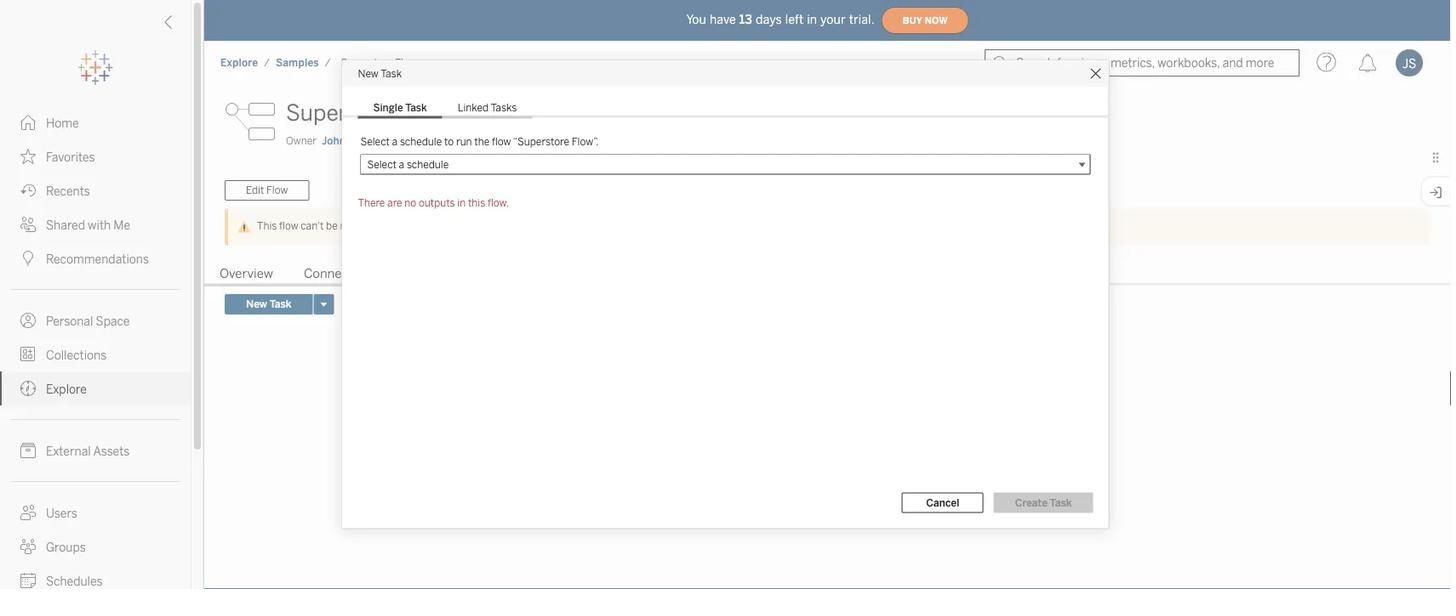 Task type: vqa. For each thing, say whether or not it's contained in the screenshot.
List View image
no



Task type: describe. For each thing, give the bounding box(es) containing it.
single task
[[373, 101, 427, 114]]

recommendations link
[[0, 242, 191, 276]]

create
[[1015, 497, 1048, 510]]

flow image
[[225, 96, 276, 147]]

tasks
[[491, 101, 517, 114]]

0 vertical spatial explore link
[[220, 56, 259, 70]]

this
[[257, 220, 277, 232]]

left
[[785, 13, 804, 27]]

shared
[[46, 218, 85, 232]]

task right create
[[1050, 497, 1072, 510]]

your
[[820, 13, 846, 27]]

cancel
[[926, 497, 959, 510]]

home link
[[0, 106, 191, 140]]

schedule for select a schedule
[[407, 159, 449, 171]]

new task inside dialog
[[358, 67, 402, 80]]

groups link
[[0, 530, 191, 564]]

personal space
[[46, 314, 130, 328]]

samples link
[[275, 56, 320, 70]]

john
[[322, 135, 345, 147]]

shared with me link
[[0, 208, 191, 242]]

users link
[[0, 496, 191, 530]]

select a schedule to run the flow "superstore flow".
[[360, 135, 599, 148]]

create task
[[1015, 497, 1072, 510]]

overview
[[220, 266, 273, 282]]

no
[[404, 197, 416, 209]]

assets
[[93, 445, 130, 459]]

linked
[[458, 101, 489, 114]]

single
[[373, 101, 403, 114]]

flow".
[[572, 135, 599, 148]]

new task inside button
[[246, 298, 292, 311]]

a for select a schedule to run the flow "superstore flow".
[[392, 135, 398, 148]]

superstore inside main content
[[286, 100, 399, 126]]

outputs
[[419, 197, 455, 209]]

2 / from the left
[[325, 57, 331, 69]]

flow inside new task dialog
[[492, 135, 511, 148]]

are
[[387, 197, 402, 209]]

external
[[46, 445, 91, 459]]

with
[[88, 218, 111, 232]]

smith
[[348, 135, 377, 147]]

collections link
[[0, 338, 191, 372]]

owner john smith
[[286, 135, 377, 147]]

edit flow
[[246, 184, 288, 197]]

explore for explore / samples /
[[220, 57, 258, 69]]

now
[[925, 15, 948, 26]]

23,
[[464, 135, 478, 147]]

"superstore
[[513, 135, 569, 148]]

users
[[46, 507, 77, 521]]

1 / from the left
[[264, 57, 270, 69]]

linked tasks
[[458, 101, 517, 114]]

external assets link
[[0, 434, 191, 468]]

recommendations
[[46, 252, 149, 266]]

2023,
[[481, 135, 508, 147]]

0 horizontal spatial explore link
[[0, 372, 191, 406]]

task up single
[[381, 67, 402, 80]]

13
[[739, 13, 752, 27]]

create task button
[[994, 493, 1093, 514]]

edit
[[246, 184, 264, 197]]

select for select a schedule
[[367, 159, 397, 171]]

flow for edit flow button
[[266, 184, 288, 197]]

main navigation. press the up and down arrow keys to access links. element
[[0, 106, 191, 590]]

be
[[326, 220, 338, 232]]

0 vertical spatial in
[[807, 13, 817, 27]]

schedules link
[[0, 564, 191, 590]]

flow.
[[488, 197, 509, 209]]

run.
[[340, 220, 359, 232]]

you
[[686, 13, 706, 27]]

collections
[[46, 348, 107, 363]]



Task type: locate. For each thing, give the bounding box(es) containing it.
1 horizontal spatial in
[[807, 13, 817, 27]]

1 vertical spatial select
[[367, 159, 397, 171]]

superstore up single
[[341, 57, 393, 69]]

new up single
[[358, 67, 379, 80]]

this flow can't be run.
[[257, 220, 359, 232]]

select inside popup button
[[367, 159, 397, 171]]

new
[[358, 67, 379, 80], [246, 298, 267, 311]]

0 vertical spatial superstore
[[341, 57, 393, 69]]

recents link
[[0, 174, 191, 208]]

superstore flow element
[[336, 57, 422, 69]]

recents
[[46, 184, 90, 198]]

favorites link
[[0, 140, 191, 174]]

1 vertical spatial flow
[[404, 100, 450, 126]]

select for select a schedule to run the flow "superstore flow".
[[360, 135, 390, 148]]

select a schedule
[[367, 159, 449, 171]]

a for select a schedule
[[399, 159, 404, 171]]

0 vertical spatial explore
[[220, 57, 258, 69]]

1 horizontal spatial /
[[325, 57, 331, 69]]

1 vertical spatial flow
[[279, 220, 298, 232]]

personal space link
[[0, 304, 191, 338]]

edit flow button
[[225, 180, 309, 201]]

new task down overview
[[246, 298, 292, 311]]

new down overview
[[246, 298, 267, 311]]

0 vertical spatial schedule
[[400, 135, 442, 148]]

task right single
[[405, 101, 427, 114]]

new inside dialog
[[358, 67, 379, 80]]

samples
[[276, 57, 319, 69]]

tasks tab list
[[343, 97, 1108, 119]]

new task dialog
[[343, 61, 1108, 529]]

0 vertical spatial superstore flow
[[341, 57, 417, 69]]

0 vertical spatial a
[[392, 135, 398, 148]]

schedules
[[46, 575, 103, 589]]

superstore flow
[[341, 57, 417, 69], [286, 100, 450, 126]]

superstore
[[341, 57, 393, 69], [286, 100, 399, 126]]

buy now button
[[881, 7, 969, 34]]

0 vertical spatial new
[[358, 67, 379, 80]]

shared with me
[[46, 218, 130, 232]]

explore for explore
[[46, 383, 87, 397]]

john smith link
[[322, 134, 377, 149]]

new task up single
[[358, 67, 402, 80]]

1 vertical spatial superstore flow
[[286, 100, 450, 126]]

0 horizontal spatial /
[[264, 57, 270, 69]]

flow up modified
[[404, 100, 450, 126]]

flow inside edit flow button
[[266, 184, 288, 197]]

3:08
[[511, 135, 533, 147]]

0 horizontal spatial explore
[[46, 383, 87, 397]]

explore link left samples link on the top of page
[[220, 56, 259, 70]]

0 horizontal spatial new task
[[246, 298, 292, 311]]

flow
[[492, 135, 511, 148], [279, 220, 298, 232]]

a
[[392, 135, 398, 148], [399, 159, 404, 171]]

flow inside main content
[[279, 220, 298, 232]]

flow right the
[[492, 135, 511, 148]]

schedule for select a schedule to run the flow "superstore flow".
[[400, 135, 442, 148]]

groups
[[46, 541, 86, 555]]

a inside popup button
[[399, 159, 404, 171]]

to
[[444, 135, 454, 148]]

0 vertical spatial flow
[[492, 135, 511, 148]]

1 horizontal spatial flow
[[492, 135, 511, 148]]

schedule down modified
[[407, 159, 449, 171]]

explore left samples link on the top of page
[[220, 57, 258, 69]]

modified
[[398, 135, 439, 147]]

the
[[474, 135, 490, 148]]

1 horizontal spatial explore
[[220, 57, 258, 69]]

superstore flow inside superstore flow main content
[[286, 100, 450, 126]]

in left this
[[457, 197, 466, 209]]

schedule up the select a schedule
[[400, 135, 442, 148]]

select down single
[[360, 135, 390, 148]]

there are no outputs in this flow.
[[358, 197, 509, 209]]

this
[[468, 197, 485, 209]]

can't
[[301, 220, 324, 232]]

1 vertical spatial new
[[246, 298, 267, 311]]

0 horizontal spatial flow
[[279, 220, 298, 232]]

/
[[264, 57, 270, 69], [325, 57, 331, 69]]

explore link down collections
[[0, 372, 191, 406]]

connections
[[304, 266, 377, 282]]

0 horizontal spatial in
[[457, 197, 466, 209]]

a down modified
[[399, 159, 404, 171]]

in
[[807, 13, 817, 27], [457, 197, 466, 209]]

personal
[[46, 314, 93, 328]]

buy
[[903, 15, 922, 26]]

superstore flow up smith
[[286, 100, 450, 126]]

navigation panel element
[[0, 51, 191, 590]]

0 vertical spatial flow
[[395, 57, 417, 69]]

days
[[756, 13, 782, 27]]

1 vertical spatial new task
[[246, 298, 292, 311]]

flow up single task
[[395, 57, 417, 69]]

select down smith
[[367, 159, 397, 171]]

trial.
[[849, 13, 875, 27]]

superstore flow up single
[[341, 57, 417, 69]]

in inside new task dialog
[[457, 197, 466, 209]]

owner
[[286, 135, 317, 147]]

flow right this
[[279, 220, 298, 232]]

flow
[[395, 57, 417, 69], [404, 100, 450, 126], [266, 184, 288, 197]]

modified oct 23, 2023, 3:08 pm
[[398, 135, 552, 147]]

task down overview
[[269, 298, 292, 311]]

space
[[96, 314, 130, 328]]

0 horizontal spatial a
[[392, 135, 398, 148]]

0 vertical spatial select
[[360, 135, 390, 148]]

1 vertical spatial a
[[399, 159, 404, 171]]

home
[[46, 116, 79, 130]]

explore / samples /
[[220, 57, 331, 69]]

task
[[381, 67, 402, 80], [405, 101, 427, 114], [269, 298, 292, 311], [1050, 497, 1072, 510]]

1 horizontal spatial new task
[[358, 67, 402, 80]]

favorites
[[46, 150, 95, 164]]

oct
[[444, 135, 461, 147]]

pm
[[536, 135, 552, 147]]

new inside button
[[246, 298, 267, 311]]

0 vertical spatial new task
[[358, 67, 402, 80]]

flow right edit
[[266, 184, 288, 197]]

buy now
[[903, 15, 948, 26]]

superstore up john smith link
[[286, 100, 399, 126]]

external assets
[[46, 445, 130, 459]]

there
[[358, 197, 385, 209]]

1 horizontal spatial explore link
[[220, 56, 259, 70]]

cancel button
[[902, 493, 984, 514]]

new task button
[[225, 294, 313, 315]]

a left modified
[[392, 135, 398, 148]]

/ left samples link on the top of page
[[264, 57, 270, 69]]

sub-spaces tab list
[[204, 265, 1451, 287]]

me
[[113, 218, 130, 232]]

explore link
[[220, 56, 259, 70], [0, 372, 191, 406]]

superstore flow main content
[[204, 85, 1451, 590]]

you have 13 days left in your trial.
[[686, 13, 875, 27]]

explore
[[220, 57, 258, 69], [46, 383, 87, 397]]

new task
[[358, 67, 402, 80], [246, 298, 292, 311]]

have
[[710, 13, 736, 27]]

1 horizontal spatial new
[[358, 67, 379, 80]]

1 vertical spatial schedule
[[407, 159, 449, 171]]

2 vertical spatial flow
[[266, 184, 288, 197]]

in right left
[[807, 13, 817, 27]]

select
[[360, 135, 390, 148], [367, 159, 397, 171]]

run
[[456, 135, 472, 148]]

1 vertical spatial explore link
[[0, 372, 191, 406]]

explore down collections
[[46, 383, 87, 397]]

/ right samples
[[325, 57, 331, 69]]

0 horizontal spatial new
[[246, 298, 267, 311]]

schedule
[[400, 135, 442, 148], [407, 159, 449, 171]]

1 vertical spatial superstore
[[286, 100, 399, 126]]

1 horizontal spatial a
[[399, 159, 404, 171]]

flow for "superstore flow" element
[[395, 57, 417, 69]]

select a schedule button
[[360, 154, 1091, 175]]

task inside tab list
[[405, 101, 427, 114]]

schedule inside popup button
[[407, 159, 449, 171]]

1 vertical spatial explore
[[46, 383, 87, 397]]

1 vertical spatial in
[[457, 197, 466, 209]]

explore inside main navigation. press the up and down arrow keys to access links. element
[[46, 383, 87, 397]]

task inside superstore flow main content
[[269, 298, 292, 311]]



